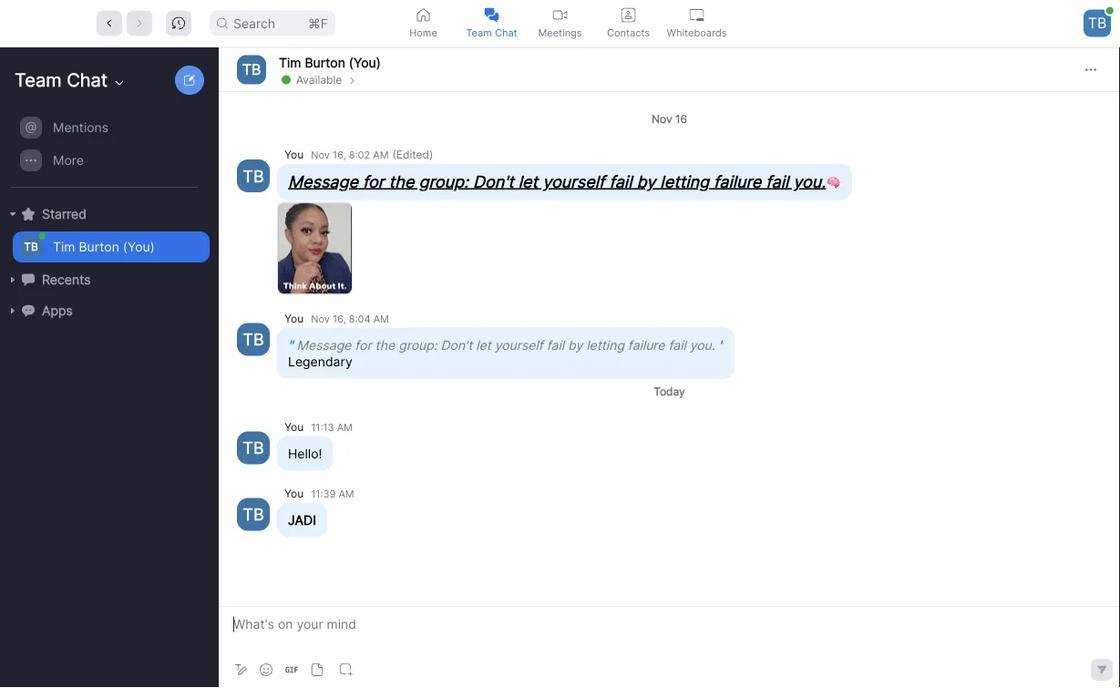 Task type: locate. For each thing, give the bounding box(es) containing it.
1 vertical spatial you.
[[690, 337, 715, 353]]

meetings
[[538, 26, 582, 38]]

you. inside message for the group: don't let yourself fail by letting failure fail you. legendary
[[690, 337, 715, 353]]

0 horizontal spatial by
[[568, 337, 583, 353]]

tim down starred
[[53, 239, 75, 255]]

2 vertical spatial nov
[[311, 313, 330, 325]]

tb
[[1088, 14, 1107, 32], [242, 61, 261, 78], [243, 166, 264, 186], [24, 240, 38, 253], [243, 330, 264, 350], [243, 438, 264, 458], [243, 505, 264, 525]]

meetings button
[[526, 0, 594, 46]]

1 horizontal spatial tim burton (you)
[[279, 55, 381, 70]]

0 vertical spatial tim burton (you)
[[279, 55, 381, 70]]

format image
[[233, 663, 248, 677]]

1 vertical spatial let
[[476, 337, 491, 353]]

message up legendary
[[297, 337, 351, 353]]

home button
[[389, 0, 458, 46]]

fail
[[610, 171, 632, 191], [766, 171, 789, 191], [547, 337, 564, 353], [669, 337, 686, 353]]

triangle right image
[[7, 274, 18, 285], [7, 274, 18, 285]]

group:
[[419, 171, 469, 191], [399, 337, 437, 353]]

0 vertical spatial for
[[363, 171, 384, 191]]

1 horizontal spatial team
[[466, 26, 492, 38]]

burton up available
[[305, 55, 345, 70]]

16, left 8:04
[[333, 313, 346, 325]]

chat inside button
[[495, 26, 517, 38]]

16, inside you nov 16, 8:04 am
[[333, 313, 346, 325]]

4 you from the top
[[284, 487, 304, 500]]

11:39
[[311, 488, 336, 500]]

16, inside you nov 16, 8:02 am (edited)
[[333, 149, 346, 161]]

0 horizontal spatial let
[[476, 337, 491, 353]]

0 horizontal spatial you.
[[690, 337, 715, 353]]

1 vertical spatial message
[[297, 337, 351, 353]]

0 vertical spatial failure
[[714, 171, 762, 191]]

3 you from the top
[[284, 420, 304, 434]]

reply image
[[347, 445, 361, 460]]

1 horizontal spatial tim
[[279, 55, 301, 70]]

1 vertical spatial group:
[[399, 337, 437, 353]]

11:13
[[311, 421, 334, 433]]

group
[[0, 111, 210, 188]]

profile contact image
[[621, 8, 636, 22], [621, 8, 636, 22]]

whiteboard small image
[[690, 8, 704, 22], [690, 8, 704, 22]]

16, for you nov 16, 8:02 am (edited)
[[333, 149, 346, 161]]

chat left meetings
[[495, 26, 517, 38]]

nov
[[652, 113, 673, 126], [311, 149, 330, 161], [311, 313, 330, 325]]

tb inside tree
[[24, 240, 38, 253]]

0 vertical spatial 16,
[[333, 149, 346, 161]]

2 16, from the top
[[333, 313, 346, 325]]

team up mentions
[[15, 69, 62, 91]]

burton inside tree
[[79, 239, 119, 255]]

group: inside message for the group: don't let yourself fail by letting failure fail you. legendary
[[399, 337, 437, 353]]

team chat right home
[[466, 26, 517, 38]]

0 vertical spatial group:
[[419, 171, 469, 191]]

tree
[[0, 109, 215, 345]]

apps
[[42, 303, 73, 319]]

ellipses horizontal image
[[1086, 64, 1097, 75]]

team
[[466, 26, 492, 38], [15, 69, 62, 91]]

0 vertical spatial by
[[637, 171, 656, 191]]

1 vertical spatial nov
[[311, 149, 330, 161]]

failure for message for the group: don't let yourself fail by letting failure fail you.
[[714, 171, 762, 191]]

you. for message for the group: don't let yourself fail by letting failure fail you. legendary
[[690, 337, 715, 353]]

0 horizontal spatial burton
[[79, 239, 119, 255]]

0 vertical spatial let
[[519, 171, 538, 191]]

contacts
[[607, 26, 650, 38]]

history image
[[172, 17, 185, 30]]

triangle right image
[[7, 209, 18, 220], [7, 209, 18, 220], [7, 305, 18, 316], [7, 305, 18, 316]]

yourself inside message for the group: don't let yourself fail by letting failure fail you. legendary
[[495, 337, 543, 353]]

letting inside message for the group: don't let yourself fail by letting failure fail you. legendary
[[586, 337, 624, 353]]

1 vertical spatial chat
[[67, 69, 108, 91]]

0 horizontal spatial tim
[[53, 239, 75, 255]]

1 horizontal spatial letting
[[660, 171, 709, 191]]

don't
[[473, 171, 514, 191], [441, 337, 473, 353]]

yourself
[[543, 171, 605, 191], [495, 337, 543, 353]]

letting
[[660, 171, 709, 191], [586, 337, 624, 353]]

home
[[410, 26, 437, 38]]

for for message for the group: don't let yourself fail by letting failure fail you.
[[363, 171, 384, 191]]

16, left 8:02
[[333, 149, 346, 161]]

don't inside message for the group: don't let yourself fail by letting failure fail you. legendary
[[441, 337, 473, 353]]

am right 8:04
[[373, 313, 389, 325]]

1 horizontal spatial burton
[[305, 55, 345, 70]]

let
[[519, 171, 538, 191], [476, 337, 491, 353]]

the
[[389, 171, 414, 191], [375, 337, 395, 353]]

mentions
[[53, 120, 109, 135]]

you for you nov 16, 8:02 am (edited)
[[284, 148, 304, 161]]

team chat inside team chat button
[[466, 26, 517, 38]]

group containing mentions
[[0, 111, 210, 188]]

gif image
[[285, 664, 298, 677]]

you.
[[794, 171, 826, 191], [690, 337, 715, 353]]

am inside you nov 16, 8:02 am (edited)
[[373, 149, 389, 161]]

let for message for the group: don't let yourself fail by letting failure fail you.
[[519, 171, 538, 191]]

0 vertical spatial online image
[[1107, 7, 1114, 14]]

(you) up the recents tree item at top left
[[123, 239, 155, 255]]

hello!
[[288, 446, 322, 461]]

(you) up chevron right small icon
[[349, 55, 381, 70]]

chat image
[[22, 273, 35, 286]]

message down you nov 16, 8:02 am (edited)
[[288, 171, 358, 191]]

1 vertical spatial team
[[15, 69, 62, 91]]

available
[[296, 73, 342, 86]]

1 vertical spatial 16,
[[333, 313, 346, 325]]

am right 11:39
[[339, 488, 354, 500]]

team chat image
[[485, 8, 499, 22], [485, 8, 499, 22]]

0 horizontal spatial tim burton (you)
[[53, 239, 155, 255]]

1 horizontal spatial let
[[519, 171, 538, 191]]

team chat
[[466, 26, 517, 38], [15, 69, 108, 91]]

chevron right small image
[[347, 73, 358, 86]]

you nov 16, 8:04 am
[[284, 312, 389, 325]]

video on image
[[553, 8, 568, 22]]

1 you from the top
[[284, 148, 304, 161]]

nov left 8:04
[[311, 313, 330, 325]]

0 horizontal spatial online image
[[282, 75, 291, 84]]

burton up the recents tree item at top left
[[79, 239, 119, 255]]

nov inside you nov 16, 8:02 am (edited)
[[311, 149, 330, 161]]

starred tree item
[[7, 199, 210, 230]]

1 horizontal spatial failure
[[714, 171, 762, 191]]

tim burton (you) up available
[[279, 55, 381, 70]]

for down 8:04
[[355, 337, 372, 353]]

chatbot image
[[22, 304, 35, 317]]

the inside message for the group: don't let yourself fail by letting failure fail you. legendary
[[375, 337, 395, 353]]

0 vertical spatial don't
[[473, 171, 514, 191]]

0 vertical spatial you.
[[794, 171, 826, 191]]

am right 11:13
[[337, 421, 353, 433]]

video on image
[[553, 8, 568, 22]]

(edited)
[[392, 148, 433, 161]]

0 vertical spatial team
[[466, 26, 492, 38]]

for inside message for the group: don't let yourself fail by letting failure fail you. legendary
[[355, 337, 372, 353]]

nov left 8:02
[[311, 149, 330, 161]]

today
[[654, 385, 685, 398]]

1 16, from the top
[[333, 149, 346, 161]]

tab list
[[389, 0, 731, 46]]

you left 11:13
[[284, 420, 304, 434]]

am inside you 11:13 am
[[337, 421, 353, 433]]

1 vertical spatial (you)
[[123, 239, 155, 255]]

file image
[[311, 664, 324, 677], [311, 664, 324, 677]]

for
[[363, 171, 384, 191], [355, 337, 372, 353]]

you for you 11:13 am
[[284, 420, 304, 434]]

team chat up mentions
[[15, 69, 108, 91]]

message image container, press arrow key to select images list
[[277, 201, 355, 296]]

group inside tree
[[0, 111, 210, 188]]

more button
[[13, 145, 210, 176]]

search
[[233, 15, 275, 31]]

0 horizontal spatial failure
[[628, 337, 665, 353]]

by
[[637, 171, 656, 191], [568, 337, 583, 353]]

0 vertical spatial message
[[288, 171, 358, 191]]

let inside message for the group: don't let yourself fail by letting failure fail you. legendary
[[476, 337, 491, 353]]

list
[[342, 441, 366, 465]]

0 horizontal spatial team
[[15, 69, 62, 91]]

emoji image
[[260, 664, 273, 677]]

0 horizontal spatial letting
[[586, 337, 624, 353]]

home small image
[[416, 8, 431, 22], [416, 8, 431, 22]]

0 vertical spatial tim
[[279, 55, 301, 70]]

0 vertical spatial (you)
[[349, 55, 381, 70]]

the down you nov 16, 8:04 am
[[375, 337, 395, 353]]

nov left the 16 at top right
[[652, 113, 673, 126]]

0 vertical spatial chat
[[495, 26, 517, 38]]

1 vertical spatial failure
[[628, 337, 665, 353]]

tim burton's avatar element for nov 16, 8:04 am
[[237, 323, 270, 356]]

the down (edited)
[[389, 171, 414, 191]]

am
[[373, 149, 389, 161], [373, 313, 389, 325], [337, 421, 353, 433], [339, 488, 354, 500]]

16,
[[333, 149, 346, 161], [333, 313, 346, 325]]

1 vertical spatial letting
[[586, 337, 624, 353]]

don't for message for the group: don't let yourself fail by letting failure fail you. legendary
[[441, 337, 473, 353]]

online image
[[1107, 7, 1114, 14], [282, 75, 291, 84], [38, 232, 46, 240], [38, 232, 46, 240]]

1 vertical spatial online image
[[282, 75, 291, 84]]

am inside you nov 16, 8:04 am
[[373, 313, 389, 325]]

0 vertical spatial letting
[[660, 171, 709, 191]]

message
[[288, 171, 358, 191], [297, 337, 351, 353]]

online image
[[1107, 7, 1114, 14], [282, 75, 291, 84]]

failure
[[714, 171, 762, 191], [628, 337, 665, 353]]

for for message for the group: don't let yourself fail by letting failure fail you. legendary
[[355, 337, 372, 353]]

you left 8:02
[[284, 148, 304, 161]]

chat
[[495, 26, 517, 38], [67, 69, 108, 91]]

1 vertical spatial yourself
[[495, 337, 543, 353]]

by for message for the group: don't let yourself fail by letting failure fail you. legendary
[[568, 337, 583, 353]]

1 horizontal spatial you.
[[794, 171, 826, 191]]

tim up available
[[279, 55, 301, 70]]

1 vertical spatial burton
[[79, 239, 119, 255]]

by inside message for the group: don't let yourself fail by letting failure fail you. legendary
[[568, 337, 583, 353]]

1 vertical spatial don't
[[441, 337, 473, 353]]

0 horizontal spatial (you)
[[123, 239, 155, 255]]

tim
[[279, 55, 301, 70], [53, 239, 75, 255]]

8:04
[[349, 313, 371, 325]]

1 vertical spatial by
[[568, 337, 583, 353]]

1 vertical spatial the
[[375, 337, 395, 353]]

1 horizontal spatial by
[[637, 171, 656, 191]]

tim burton's avatar element
[[237, 55, 266, 84], [237, 160, 270, 192], [20, 236, 42, 258], [237, 323, 270, 356], [237, 432, 270, 465], [237, 498, 270, 531]]

1 vertical spatial tim
[[53, 239, 75, 255]]

message inside message for the group: don't let yourself fail by letting failure fail you. legendary
[[297, 337, 351, 353]]

for down 8:02
[[363, 171, 384, 191]]

2 you from the top
[[284, 312, 304, 325]]

1 vertical spatial for
[[355, 337, 372, 353]]

you up jadi
[[284, 487, 304, 500]]

chevron left small image
[[103, 17, 116, 30], [103, 17, 116, 30]]

chevron right small image
[[347, 75, 358, 86]]

nov inside you nov 16, 8:04 am
[[311, 313, 330, 325]]

0 vertical spatial yourself
[[543, 171, 605, 191]]

nov for you nov 16, 8:04 am
[[311, 313, 330, 325]]

the for message for the group: don't let yourself fail by letting failure fail you.
[[389, 171, 414, 191]]

tim burton (you)
[[279, 55, 381, 70], [53, 239, 155, 255]]

1 horizontal spatial don't
[[473, 171, 514, 191]]

am right 8:02
[[373, 149, 389, 161]]

0 vertical spatial the
[[389, 171, 414, 191]]

failure inside message for the group: don't let yourself fail by letting failure fail you. legendary
[[628, 337, 665, 353]]

0 horizontal spatial don't
[[441, 337, 473, 353]]

burton
[[305, 55, 345, 70], [79, 239, 119, 255]]

you
[[284, 148, 304, 161], [284, 312, 304, 325], [284, 420, 304, 434], [284, 487, 304, 500]]

tim burton's avatar element for 11:39 am
[[237, 498, 270, 531]]

1 vertical spatial team chat
[[15, 69, 108, 91]]

1 horizontal spatial chat
[[495, 26, 517, 38]]

chevron down small image
[[112, 76, 127, 90], [112, 76, 127, 90]]

screenshot image
[[340, 664, 353, 677]]

letting for message for the group: don't let yourself fail by letting failure fail you. legendary
[[586, 337, 624, 353]]

(you)
[[349, 55, 381, 70], [123, 239, 155, 255]]

team right home
[[466, 26, 492, 38]]

1 horizontal spatial team chat
[[466, 26, 517, 38]]

you up legendary
[[284, 312, 304, 325]]

chat up mentions
[[67, 69, 108, 91]]

0 vertical spatial team chat
[[466, 26, 517, 38]]

apps tree item
[[7, 295, 210, 326]]

1 vertical spatial tim burton (you)
[[53, 239, 155, 255]]

tim burton (you) up the recents tree item at top left
[[53, 239, 155, 255]]



Task type: describe. For each thing, give the bounding box(es) containing it.
recents tree item
[[7, 264, 210, 295]]

more
[[53, 153, 84, 168]]

ellipses horizontal image
[[1086, 64, 1097, 75]]

let for message for the group: don't let yourself fail by letting failure fail you. legendary
[[476, 337, 491, 353]]

jadi
[[288, 512, 316, 528]]

0 horizontal spatial team chat
[[15, 69, 108, 91]]

chatbot image
[[22, 304, 35, 317]]

team inside button
[[466, 26, 492, 38]]

message for message for the group: don't let yourself fail by letting failure fail you. legendary
[[297, 337, 351, 353]]

8:02
[[349, 149, 370, 161]]

message for message for the group: don't let yourself fail by letting failure fail you.
[[288, 171, 358, 191]]

am inside you 11:39 am
[[339, 488, 354, 500]]

don't for message for the group: don't let yourself fail by letting failure fail you.
[[473, 171, 514, 191]]

16
[[676, 113, 687, 126]]

(you) inside tree
[[123, 239, 155, 255]]

history image
[[172, 17, 185, 30]]

starred
[[42, 207, 87, 222]]

star image
[[22, 208, 35, 220]]

team chat button
[[458, 0, 526, 46]]

the for message for the group: don't let yourself fail by letting failure fail you. legendary
[[375, 337, 395, 353]]

legendary
[[288, 354, 353, 369]]

new image
[[184, 75, 195, 86]]

format image
[[233, 663, 248, 677]]

0 horizontal spatial chat
[[67, 69, 108, 91]]

letting for message for the group: don't let yourself fail by letting failure fail you.
[[660, 171, 709, 191]]

star image
[[22, 208, 35, 220]]

tree containing mentions
[[0, 109, 215, 345]]

tim burton's avatar element for 11:13 am
[[237, 432, 270, 465]]

16, for you nov 16, 8:04 am
[[333, 313, 346, 325]]

you 11:39 am
[[284, 487, 354, 500]]

chat image
[[22, 273, 35, 286]]

1 horizontal spatial online image
[[1107, 7, 1114, 14]]

0 vertical spatial nov
[[652, 113, 673, 126]]

tim burton (you) inside tree
[[53, 239, 155, 255]]

you for you nov 16, 8:04 am
[[284, 312, 304, 325]]

yourself for message for the group: don't let yourself fail by letting failure fail you.
[[543, 171, 605, 191]]

whiteboards button
[[663, 0, 731, 46]]

1 horizontal spatial (you)
[[349, 55, 381, 70]]

emoji image
[[260, 664, 273, 677]]

group: for message for the group: don't let yourself fail by letting failure fail you.
[[419, 171, 469, 191]]

recents
[[42, 272, 91, 288]]

you 11:13 am
[[284, 420, 353, 434]]

tab list containing home
[[389, 0, 731, 46]]

by for message for the group: don't let yourself fail by letting failure fail you.
[[637, 171, 656, 191]]

failure for message for the group: don't let yourself fail by letting failure fail you. legendary
[[628, 337, 665, 353]]

message for the group: don't let yourself fail by letting failure fail you.
[[288, 171, 826, 191]]

tim burton's avatar element for nov 16, 8:02 am
[[237, 160, 270, 192]]

you. for message for the group: don't let yourself fail by letting failure fail you.
[[794, 171, 826, 191]]

you nov 16, 8:02 am (edited)
[[284, 148, 433, 161]]

nov for you nov 16, 8:02 am (edited)
[[311, 149, 330, 161]]

0 vertical spatial burton
[[305, 55, 345, 70]]

magnifier image
[[217, 18, 228, 29]]

nov 16
[[652, 113, 687, 126]]

gif image
[[285, 664, 298, 677]]

mentions button
[[13, 112, 210, 143]]

screenshot image
[[340, 664, 353, 677]]

tim inside tree
[[53, 239, 75, 255]]

new image
[[184, 75, 195, 86]]

whiteboards
[[667, 26, 727, 38]]

group: for message for the group: don't let yourself fail by letting failure fail you. legendary
[[399, 337, 437, 353]]

message for the group: don't let yourself fail by letting failure fail you. legendary
[[288, 337, 715, 369]]

magnifier image
[[217, 18, 228, 29]]

⌘f
[[308, 15, 328, 31]]

contacts button
[[594, 0, 663, 46]]

message image container, press arrow key to select images image
[[278, 203, 352, 294]]

you for you 11:39 am
[[284, 487, 304, 500]]

yourself for message for the group: don't let yourself fail by letting failure fail you. legendary
[[495, 337, 543, 353]]



